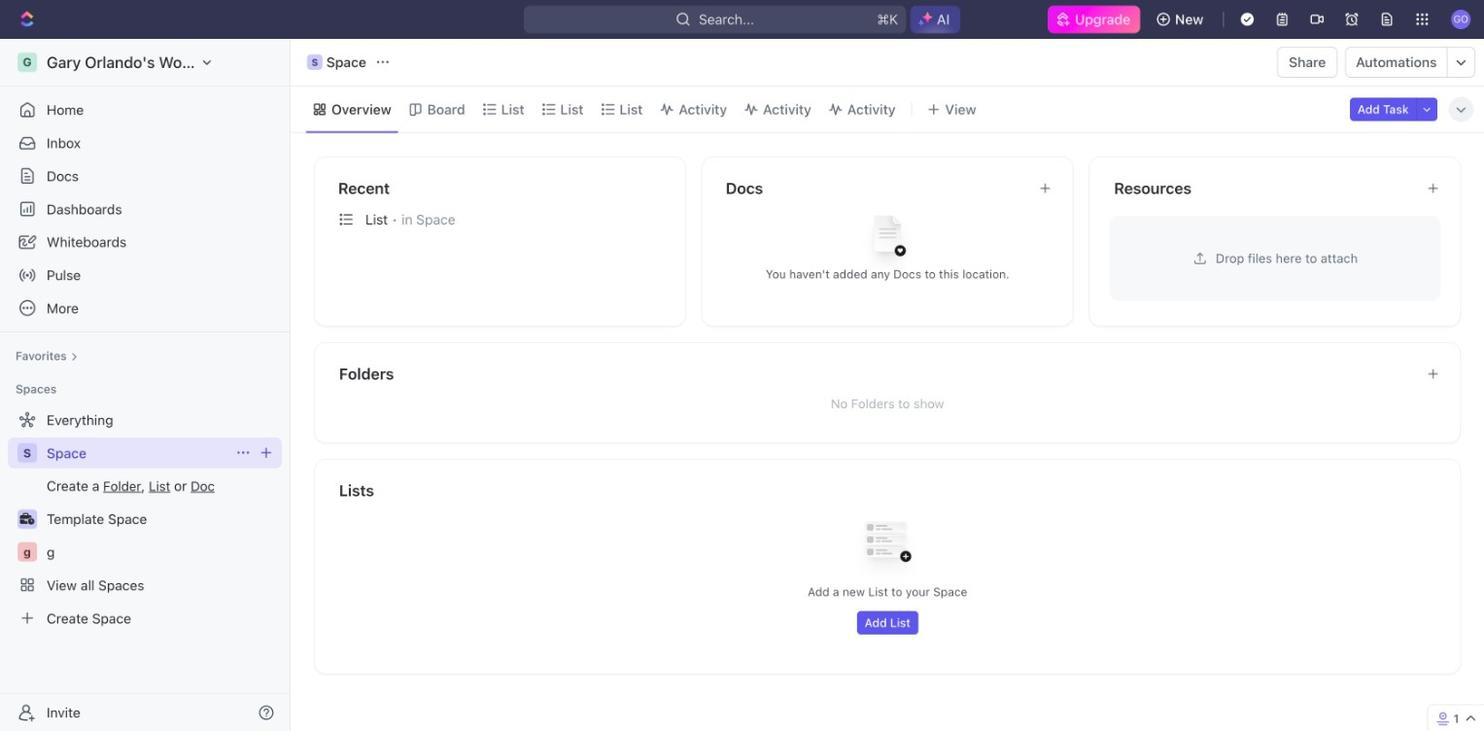 Task type: locate. For each thing, give the bounding box(es) containing it.
1 vertical spatial space, , element
[[17, 443, 37, 463]]

gary orlando's workspace, , element
[[17, 52, 37, 72]]

tree inside sidebar "navigation"
[[8, 404, 282, 634]]

0 horizontal spatial space, , element
[[17, 443, 37, 463]]

sidebar navigation
[[0, 39, 295, 731]]

0 vertical spatial space, , element
[[307, 54, 323, 70]]

g, , element
[[17, 542, 37, 562]]

1 horizontal spatial space, , element
[[307, 54, 323, 70]]

space, , element
[[307, 54, 323, 70], [17, 443, 37, 463]]

tree
[[8, 404, 282, 634]]

no most used docs image
[[849, 201, 927, 279]]



Task type: vqa. For each thing, say whether or not it's contained in the screenshot.
Space, , element
yes



Task type: describe. For each thing, give the bounding box(es) containing it.
business time image
[[20, 513, 35, 525]]

no lists icon. image
[[849, 506, 927, 584]]



